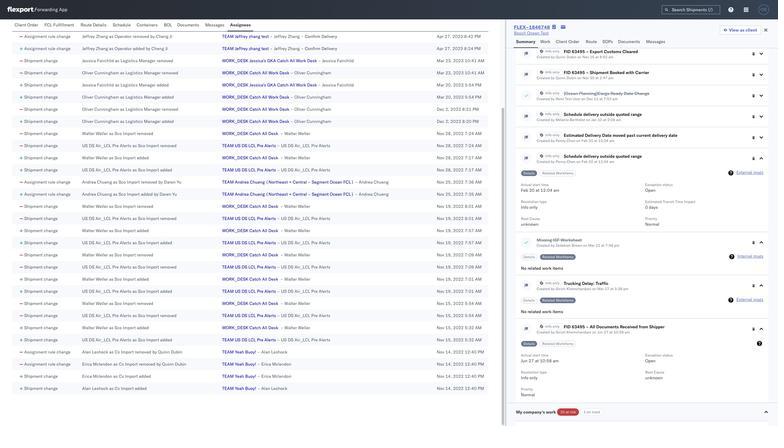Task type: locate. For each thing, give the bounding box(es) containing it.
range up past
[[631, 112, 642, 117]]

2 63495 from the top
[[572, 70, 585, 75]]

client order button down flexport. image
[[12, 19, 42, 31]]

2 5:32 from the top
[[465, 338, 474, 343]]

walter weller as sco import removed for nov 19, 2022 8:01 am
[[82, 204, 153, 210]]

customs
[[604, 49, 622, 54]]

mar
[[437, 58, 445, 64], [437, 70, 445, 76], [437, 82, 445, 88], [437, 95, 445, 100], [589, 244, 595, 248], [598, 287, 604, 292]]

at inside missing isf worksheet created by zedekiah brown on mar 21 at 7:46 pm
[[602, 244, 605, 248]]

1 vertical spatial zhang
[[249, 46, 260, 51]]

1 27, from the top
[[445, 34, 452, 39]]

0 vertical spatial nov 19, 2022 8:01 am
[[437, 204, 482, 210]]

schedule delivery outside quoted range
[[564, 112, 642, 117], [564, 154, 642, 159]]

1 time from the top
[[542, 183, 549, 187]]

pm right 7:46
[[615, 244, 620, 248]]

2 nov 19, 2022 7:57 am from the top
[[437, 241, 482, 246]]

apr up apr 27, 2023 8:24 pm
[[437, 34, 444, 39]]

1 vertical spatial apr
[[437, 46, 444, 51]]

0 vertical spatial client
[[15, 22, 26, 28]]

weller
[[96, 131, 108, 137], [298, 131, 310, 137], [96, 155, 108, 161], [298, 155, 310, 161], [96, 204, 108, 210], [298, 204, 310, 210], [96, 228, 108, 234], [298, 228, 310, 234], [96, 253, 108, 258], [298, 253, 310, 258], [96, 277, 108, 283], [298, 277, 310, 283], [96, 301, 108, 307], [298, 301, 310, 307], [96, 326, 108, 331], [298, 326, 310, 331]]

1 confirm from the top
[[305, 34, 321, 39]]

2, up dec 2, 2022 8:20 pm
[[446, 107, 450, 112]]

type down actual start time jun 27 at 10:58 am
[[540, 371, 547, 375]]

2 14, from the top
[[446, 362, 452, 368]]

0 horizontal spatial messages button
[[203, 19, 228, 31]]

63495 for all
[[572, 325, 585, 330]]

order up created by quinn dubin on nov 15 at 8:52 am
[[569, 39, 580, 44]]

1 vertical spatial 2,
[[446, 119, 450, 124]]

5 rule from the top
[[48, 350, 55, 356]]

open for 0 days
[[646, 188, 656, 193]]

chen for schedule
[[567, 160, 576, 164]]

oliver
[[82, 70, 93, 76], [295, 70, 306, 76], [82, 95, 93, 100], [295, 95, 306, 100], [82, 107, 93, 112], [295, 107, 306, 112], [82, 119, 93, 124], [295, 119, 306, 124]]

normal down days
[[646, 222, 660, 227]]

buoy!
[[245, 350, 256, 356], [245, 362, 256, 368], [245, 374, 256, 380], [245, 387, 256, 392]]

1 vertical spatial fcl)
[[344, 192, 354, 197]]

status up transit
[[663, 183, 673, 187]]

1 vertical spatial (northeast
[[266, 192, 288, 197]]

1 5:54 from the top
[[465, 82, 474, 88]]

6 shipment change from the top
[[24, 119, 58, 124]]

0 vertical spatial 10:41
[[465, 58, 477, 64]]

quoted for created by penny chen on feb 20 at 12:04 am
[[616, 154, 630, 159]]

nov 14, 2022 12:40 pm
[[437, 350, 484, 356], [437, 362, 484, 368], [437, 374, 484, 380], [437, 387, 484, 392]]

details for fid 63495 - all documents received from shipper
[[524, 342, 535, 347]]

2 khemchandani from the top
[[567, 331, 592, 335]]

test for jeffrey zhang as operator removed by cheng ji
[[262, 34, 269, 39]]

no for internal
[[521, 266, 527, 272]]

1 work_desk jessica's gka catch all work desk - jessica fairchild from the top
[[222, 58, 354, 64]]

track
[[592, 411, 601, 415]]

7:01
[[465, 277, 474, 283], [465, 289, 474, 295]]

2 7:17 from the top
[[465, 168, 474, 173]]

1 7:01 from the top
[[465, 277, 474, 283]]

jun inside actual start time jun 27 at 10:58 am
[[521, 359, 528, 364]]

date left moved
[[603, 133, 612, 138]]

1 vertical spatial related
[[528, 310, 541, 315]]

nov 15, 2022 5:32 am
[[437, 326, 482, 331], [437, 338, 482, 343]]

1 nov 19, 2022 7:09 am from the top
[[437, 253, 482, 258]]

5:32
[[465, 326, 474, 331], [465, 338, 474, 343]]

0 vertical spatial status
[[663, 183, 673, 187]]

2 external msgs button from the top
[[737, 297, 764, 304]]

8:20
[[462, 119, 472, 124]]

0 vertical spatial nov 15, 2022 5:54 am
[[437, 301, 482, 307]]

8 shipment change from the top
[[24, 143, 58, 149]]

7:35
[[465, 192, 474, 197]]

related for external msgs
[[528, 310, 541, 315]]

1 jessica's from the top
[[250, 58, 266, 64]]

63495 up created by girish khemchandani on jun 27 at 10:58 am
[[572, 325, 585, 330]]

central
[[293, 180, 307, 185], [293, 192, 307, 197]]

assignment rule change for erica mclendon as cs import removed by quinn dubin
[[24, 362, 71, 368]]

items for external msgs
[[553, 310, 564, 315]]

5 work_desk catch all desk - walter weller from the top
[[222, 253, 310, 258]]

1 vertical spatial 7:17
[[465, 168, 474, 173]]

1 vertical spatial start
[[533, 354, 541, 358]]

1 vertical spatial 27,
[[445, 46, 452, 51]]

0 vertical spatial nov 19, 2022 7:09 am
[[437, 253, 482, 258]]

1 vertical spatial cheng
[[152, 46, 164, 51]]

2, for dec 2, 2022 8:20 pm
[[446, 119, 450, 124]]

no
[[521, 266, 527, 272], [521, 310, 527, 315]]

nov 19, 2022 8:01 am for work_desk catch all desk - walter weller
[[437, 204, 482, 210]]

Search Shipments (/) text field
[[662, 5, 721, 14]]

0 vertical spatial 2,
[[446, 107, 450, 112]]

all for dec 2, 2022 8:21 pm
[[262, 107, 267, 112]]

actual for feb
[[521, 183, 532, 187]]

6 team us ds lcl pre alerts - us ds air_lcl pre alerts from the top
[[222, 289, 331, 295]]

external msgs for schedule delivery outside quoted range
[[737, 170, 764, 175]]

2 work_desk jessica's gka catch all work desk - jessica fairchild from the top
[[222, 82, 354, 88]]

8 team us ds lcl pre alerts - us ds air_lcl pre alerts from the top
[[222, 338, 331, 343]]

2 vertical spatial msgs
[[754, 297, 764, 303]]

cause
[[530, 217, 540, 221], [654, 371, 665, 375]]

added
[[133, 46, 145, 51], [157, 82, 169, 88], [162, 95, 174, 100], [162, 119, 174, 124], [137, 155, 149, 161], [160, 168, 172, 173], [141, 192, 153, 197], [137, 228, 149, 234], [160, 241, 172, 246], [137, 277, 149, 283], [160, 289, 172, 295], [137, 326, 149, 331], [160, 338, 172, 343], [139, 374, 151, 380], [135, 387, 147, 392]]

reassigned
[[134, 22, 155, 27]]

2 19, from the top
[[446, 216, 452, 222]]

1 vertical spatial messages
[[647, 39, 666, 44]]

5 info only from the top
[[546, 133, 560, 137]]

2 exception from the top
[[646, 354, 662, 358]]

3 63495 from the top
[[572, 325, 585, 330]]

documents button
[[175, 19, 203, 31], [616, 36, 644, 48]]

range
[[631, 112, 642, 117], [631, 154, 642, 159]]

2 nov 28, 2022 7:17 am from the top
[[437, 168, 482, 173]]

0 vertical spatial apr
[[437, 34, 444, 39]]

(northeast
[[266, 180, 288, 185], [266, 192, 288, 197]]

dec up dec 2, 2022 8:20 pm
[[437, 107, 445, 112]]

fid for fid 63495 - export customs cleared
[[564, 49, 571, 54]]

brown
[[572, 244, 583, 248]]

time for 10:58
[[542, 354, 549, 358]]

outside down moved
[[600, 154, 615, 159]]

1 vertical spatial ji
[[165, 46, 168, 51]]

0 vertical spatial no
[[521, 266, 527, 272]]

related workitems down zedekiah
[[543, 255, 574, 260]]

1 horizontal spatial omkar
[[162, 22, 174, 27]]

estimated inside estimated transit time impact 0 days
[[646, 200, 662, 204]]

2 (northeast from the top
[[266, 192, 288, 197]]

apr for apr 27, 2023 8:42 pm
[[437, 34, 444, 39]]

1 horizontal spatial normal
[[646, 222, 660, 227]]

63495 for shipment
[[572, 70, 585, 75]]

cheng down the containers button
[[152, 46, 164, 51]]

start for 27
[[533, 354, 541, 358]]

schedule delivery outside quoted range up '2:08' at the right top
[[564, 112, 642, 117]]

route up export
[[586, 39, 597, 44]]

2 vertical spatial 63495
[[572, 325, 585, 330]]

work_desk catch all work desk - oliver cunningham
[[222, 70, 331, 76], [222, 95, 331, 100], [222, 107, 331, 112], [222, 119, 331, 124]]

2 nov 19, 2022 8:01 am from the top
[[437, 216, 482, 222]]

team andrea chueng (northeast + central - segment ocean fcl) - andrea chueng
[[222, 180, 389, 185], [222, 192, 389, 197]]

2022
[[451, 107, 461, 112], [451, 119, 461, 124], [453, 131, 464, 137], [453, 143, 464, 149], [453, 155, 464, 161], [453, 168, 464, 173], [453, 180, 464, 185], [453, 192, 464, 197], [453, 204, 464, 210], [453, 216, 464, 222], [453, 228, 464, 234], [453, 241, 464, 246], [453, 253, 464, 258], [453, 265, 464, 270], [453, 277, 464, 283], [453, 289, 464, 295], [453, 301, 464, 307], [453, 314, 464, 319], [453, 326, 464, 331], [453, 338, 464, 343], [453, 350, 464, 356], [453, 362, 464, 368], [453, 374, 464, 380], [453, 387, 464, 392]]

0 vertical spatial order
[[27, 22, 38, 28]]

operator for added
[[115, 46, 132, 51]]

27,
[[445, 34, 452, 39], [445, 46, 452, 51]]

oliver cunningham as logistics manager added
[[82, 95, 174, 100], [82, 119, 174, 124]]

yeah for alan leshock as cs import added
[[235, 387, 244, 392]]

apr down the "apr 27, 2023 8:42 pm"
[[437, 46, 444, 51]]

external
[[737, 170, 753, 175], [737, 297, 753, 303]]

1 vertical spatial root cause unknown
[[646, 371, 665, 381]]

0 horizontal spatial priority
[[521, 388, 533, 392]]

2 team from the top
[[222, 46, 234, 51]]

estimated up days
[[646, 200, 662, 204]]

related workitems button down zedekiah
[[540, 255, 576, 261]]

mar 20, 2023 5:54 pm for work_desk catch all work desk - oliver cunningham
[[437, 95, 482, 100]]

1 vertical spatial outside
[[600, 154, 615, 159]]

0 vertical spatial actual
[[521, 183, 532, 187]]

omkar right the containers button
[[162, 22, 174, 27]]

client down flexport. image
[[15, 22, 26, 28]]

11 shipment change from the top
[[24, 204, 58, 210]]

63495 up created by quinn dubin on nov 30 at 2:47 pm
[[572, 70, 585, 75]]

0 vertical spatial dec
[[587, 97, 593, 101]]

1 horizontal spatial date
[[624, 91, 634, 96]]

estimated down berthelot on the right of the page
[[564, 133, 584, 138]]

team us ds lcl pre alerts - us ds air_lcl pre alerts for nov 19, 2022 7:01 am
[[222, 289, 331, 295]]

alerts
[[120, 143, 131, 149], [265, 143, 276, 149], [319, 143, 331, 149], [120, 168, 131, 173], [265, 168, 276, 173], [319, 168, 331, 173], [120, 216, 131, 222], [265, 216, 276, 222], [319, 216, 331, 222], [120, 241, 131, 246], [265, 241, 276, 246], [319, 241, 331, 246], [120, 265, 131, 270], [265, 265, 276, 270], [319, 265, 331, 270], [120, 289, 131, 295], [265, 289, 276, 295], [319, 289, 331, 295], [120, 314, 131, 319], [265, 314, 276, 319], [319, 314, 331, 319], [120, 338, 131, 343], [265, 338, 276, 343], [319, 338, 331, 343]]

5:54
[[465, 82, 474, 88], [465, 95, 474, 100], [465, 301, 474, 307], [465, 314, 474, 319]]

oliver cunningham as logistics manager removed
[[82, 70, 178, 76], [82, 107, 178, 112]]

external msgs button for schedule delivery outside quoted range
[[737, 170, 764, 176]]

workitems down created by girish khemchandani on jun 27 at 10:58 am
[[556, 342, 574, 347]]

related workitems down trucking
[[543, 299, 574, 303]]

client order button up created by quinn dubin on nov 15 at 8:52 am
[[554, 36, 584, 48]]

1 vertical spatial 20,
[[446, 95, 452, 100]]

jun
[[598, 331, 603, 335], [521, 359, 528, 364]]

1 horizontal spatial 10
[[598, 118, 603, 122]]

0 vertical spatial nov 15, 2022 5:32 am
[[437, 326, 482, 331]]

3 assignment rule change from the top
[[24, 180, 71, 185]]

start inside actual start time jun 27 at 10:58 am
[[533, 354, 541, 358]]

15,
[[446, 301, 452, 307], [446, 314, 452, 319], [446, 326, 452, 331], [446, 338, 452, 343]]

workitems down trucking
[[556, 299, 574, 303]]

2 15, from the top
[[446, 314, 452, 319]]

1 nov 19, 2022 7:57 am from the top
[[437, 228, 482, 234]]

alan leshock as cs import removed by quinn dubin
[[82, 350, 182, 356]]

msgs for schedule delivery outside quoted range
[[754, 170, 764, 175]]

lcl for nov 19, 2022 7:57 am
[[249, 241, 256, 246]]

cs down the erica mclendon as cs import added
[[115, 387, 120, 392]]

nov 19, 2022 7:09 am
[[437, 253, 482, 258], [437, 265, 482, 270]]

1 vertical spatial nov 15, 2022 5:32 am
[[437, 338, 482, 343]]

1 vertical spatial nov 19, 2022 7:01 am
[[437, 289, 482, 295]]

3 yeah from the top
[[235, 374, 244, 380]]

route details button
[[78, 19, 110, 31]]

work button
[[538, 36, 554, 48]]

priority down days
[[646, 217, 658, 221]]

estimated transit time impact 0 days
[[646, 200, 696, 210]]

work_desk catch all desk - walter weller for nov 28, 2022 7:24 am
[[222, 131, 310, 137]]

resolution
[[521, 200, 539, 204], [521, 371, 539, 375]]

team yeah buoy! - alan leshock for alan leshock as cs import added
[[222, 387, 287, 392]]

related workitems button for fid
[[540, 342, 576, 348]]

workitems up 'actual start time feb 20 at 12:04 am'
[[556, 171, 574, 176]]

status
[[663, 183, 673, 187], [663, 354, 673, 358]]

1 horizontal spatial client order
[[556, 39, 580, 44]]

dec 2, 2022 8:20 pm
[[437, 119, 479, 124]]

schedule delivery outside quoted range down moved
[[564, 154, 642, 159]]

cheng down bol button
[[156, 34, 169, 39]]

confirm
[[305, 34, 321, 39], [305, 46, 321, 51]]

0 vertical spatial schedule
[[113, 22, 131, 28]]

date right ready
[[624, 91, 634, 96]]

0 vertical spatial no related work items
[[521, 266, 564, 272]]

fid up created by quinn dubin on nov 30 at 2:47 pm
[[564, 70, 571, 75]]

nov 25, 2022 7:36 am
[[437, 180, 482, 185]]

10 right jan at the top right
[[598, 118, 603, 122]]

20 for delivery
[[589, 160, 594, 164]]

mar 23, 2023 10:41 am for work_desk jessica's gka catch all work desk - jessica fairchild
[[437, 58, 485, 64]]

1 vertical spatial external msgs
[[737, 297, 764, 303]]

erica
[[82, 362, 92, 368], [261, 362, 271, 368], [82, 374, 92, 380], [261, 374, 271, 380]]

0 vertical spatial test
[[262, 34, 269, 39]]

0 horizontal spatial 10
[[561, 411, 565, 415]]

0 vertical spatial gka
[[267, 58, 276, 64]]

exception up days
[[646, 183, 662, 187]]

nov 19, 2022 7:01 am for work_desk catch all desk - walter weller
[[437, 277, 482, 283]]

root cause unknown
[[521, 217, 540, 227], [646, 371, 665, 381]]

segment for nov 25, 2022 7:35 am
[[312, 192, 329, 197]]

22 shipment change from the top
[[24, 338, 58, 343]]

normal up company's
[[521, 393, 535, 398]]

1 horizontal spatial client order button
[[554, 36, 584, 48]]

related workitems button up actual start time jun 27 at 10:58 am
[[540, 342, 576, 348]]

1 resolution type info only from the top
[[521, 200, 547, 210]]

1 fcl) from the top
[[344, 180, 354, 185]]

0 horizontal spatial client order
[[15, 22, 38, 28]]

apr 27, 2023 8:42 pm
[[437, 34, 481, 39]]

20, for work_desk catch all work desk - oliver cunningham
[[446, 95, 452, 100]]

cs
[[115, 350, 120, 356], [119, 362, 124, 368], [119, 374, 124, 380], [115, 387, 120, 392]]

27 for traffic
[[605, 287, 610, 292]]

client order down flexport. image
[[15, 22, 38, 28]]

1 vertical spatial work_desk jessica's gka catch all work desk - jessica fairchild
[[222, 82, 354, 88]]

1 vertical spatial 25,
[[446, 192, 452, 197]]

penny
[[556, 139, 566, 143], [556, 160, 566, 164]]

1 + from the top
[[289, 180, 292, 185]]

2, down dec 2, 2022 8:21 pm
[[446, 119, 450, 124]]

23,
[[446, 58, 452, 64], [446, 70, 452, 76]]

omkar right fulfillment
[[82, 22, 95, 27]]

14, for alan leshock as cs import removed by quinn dubin
[[446, 350, 452, 356]]

details
[[93, 22, 107, 28], [524, 171, 535, 176], [524, 255, 535, 260], [524, 299, 535, 303], [524, 342, 535, 347]]

created inside missing isf worksheet created by zedekiah brown on mar 21 at 7:46 pm
[[537, 244, 550, 248]]

exception down the shipper
[[646, 354, 662, 358]]

documents right bol button
[[177, 22, 199, 28]]

4 info only from the top
[[546, 112, 560, 116]]

all for nov 15, 2022 5:32 am
[[262, 326, 267, 331]]

[ocean
[[564, 91, 578, 96]]

0 vertical spatial khemchandani
[[567, 287, 592, 292]]

0 vertical spatial nov 28, 2022 7:17 am
[[437, 155, 482, 161]]

priority normal up company's
[[521, 388, 535, 398]]

63495 up created by quinn dubin on nov 15 at 8:52 am
[[572, 49, 585, 54]]

2 created by penny chen on feb 20 at 12:04 am from the top
[[537, 160, 615, 164]]

2 related workitems from the top
[[543, 255, 574, 260]]

buoy! for erica mclendon as cs import added
[[245, 374, 256, 380]]

walter weller as sco import removed for nov 19, 2022 7:09 am
[[82, 253, 153, 258]]

us ds air_lcl pre alerts as sco import removed for nov 19, 2022 7:09 am
[[82, 265, 177, 270]]

1 vertical spatial daren
[[160, 192, 171, 197]]

test for jeffrey zhang as operator added by cheng ji
[[262, 46, 269, 51]]

27 inside actual start time jun 27 at 10:58 am
[[529, 359, 534, 364]]

3 us ds air_lcl pre alerts as sco import removed from the top
[[82, 265, 177, 270]]

leshock
[[92, 350, 108, 356], [271, 350, 287, 356], [92, 387, 108, 392], [271, 387, 287, 392]]

dec down dec 2, 2022 8:21 pm
[[437, 119, 445, 124]]

work for internal msgs
[[543, 266, 552, 272]]

info only
[[546, 49, 560, 54], [546, 70, 560, 75], [546, 91, 560, 95], [546, 112, 560, 116], [546, 133, 560, 137], [546, 154, 560, 158], [546, 281, 560, 286], [546, 325, 560, 329]]

mar for oliver cunningham as logistics manager removed
[[437, 70, 445, 76]]

manual
[[24, 22, 39, 27]]

client order up created by quinn dubin on nov 15 at 8:52 am
[[556, 39, 580, 44]]

0 horizontal spatial order
[[27, 22, 38, 28]]

1 team jeffrey zhang test - jeffrey zhang - confirm delivery from the top
[[222, 34, 337, 39]]

1 vertical spatial client order
[[556, 39, 580, 44]]

2 + from the top
[[289, 192, 292, 197]]

dec left 12
[[587, 97, 593, 101]]

priority up company's
[[521, 388, 533, 392]]

dec for dec 2, 2022 8:20 pm
[[437, 119, 445, 124]]

resolution down 'actual start time feb 20 at 12:04 am'
[[521, 200, 539, 204]]

range down past
[[631, 154, 642, 159]]

manager
[[139, 58, 156, 64], [144, 70, 161, 76], [139, 82, 156, 88], [144, 95, 161, 100], [144, 107, 161, 112], [144, 119, 161, 124]]

1 vertical spatial quoted
[[616, 154, 630, 159]]

4 details button from the top
[[521, 342, 538, 348]]

1 vertical spatial 63495
[[572, 70, 585, 75]]

ocean for nov 25, 2022 7:35 am
[[330, 192, 342, 197]]

1 vertical spatial fid
[[564, 70, 571, 75]]

3 fid from the top
[[564, 325, 571, 330]]

1 actual from the top
[[521, 183, 532, 187]]

63495
[[572, 49, 585, 54], [572, 70, 585, 75], [572, 325, 585, 330]]

0 vertical spatial time
[[542, 183, 549, 187]]

0 vertical spatial resolution type info only
[[521, 200, 547, 210]]

1 vertical spatial resolution
[[521, 371, 539, 375]]

20 for delivery
[[589, 139, 594, 143]]

segment
[[312, 180, 329, 185], [312, 192, 329, 197]]

quoted for created by mélanie berthelot on jan 10 at 2:08 am
[[616, 112, 630, 117]]

open for unknown
[[646, 359, 656, 364]]

0 vertical spatial ji
[[170, 34, 172, 39]]

catch for mar 20, 2023 5:54 pm
[[250, 95, 261, 100]]

pm inside missing isf worksheet created by zedekiah brown on mar 21 at 7:46 pm
[[615, 244, 620, 248]]

no for external
[[521, 310, 527, 315]]

test down "[ocean"
[[565, 97, 572, 101]]

nov 14, 2022 12:40 pm for erica mclendon as cs import removed by quinn dubin
[[437, 362, 484, 368]]

quoted
[[616, 112, 630, 117], [616, 154, 630, 159]]

ocean for nov 25, 2022 7:36 am
[[330, 180, 342, 185]]

delivery
[[222, 22, 238, 27], [322, 34, 337, 39], [322, 46, 337, 51], [585, 133, 601, 138]]

3 12:40 from the top
[[465, 374, 477, 380]]

2 vertical spatial fid
[[564, 325, 571, 330]]

team us ds lcl pre alerts - us ds air_lcl pre alerts for nov 19, 2022 7:09 am
[[222, 265, 331, 270]]

8 created from the top
[[537, 287, 550, 292]]

priority normal down days
[[646, 217, 660, 227]]

start inside 'actual start time feb 20 at 12:04 am'
[[533, 183, 541, 187]]

4 workitems from the top
[[556, 342, 574, 347]]

os button
[[757, 3, 771, 17]]

12:04 for date
[[599, 139, 609, 143]]

zhang for jeffrey zhang as operator added by cheng ji
[[249, 46, 260, 51]]

1 range from the top
[[631, 112, 642, 117]]

operator up jeffrey zhang as operator removed by cheng ji
[[116, 22, 133, 27]]

1 horizontal spatial test
[[565, 97, 572, 101]]

test
[[541, 30, 549, 36], [565, 97, 572, 101]]

nov 15, 2022 5:32 am for team us ds lcl pre alerts - us ds air_lcl pre alerts
[[437, 338, 482, 343]]

0 vertical spatial 7:09
[[465, 253, 474, 258]]

0 vertical spatial 7:17
[[465, 155, 474, 161]]

operator down schedule button on the left
[[115, 34, 132, 39]]

5 assignment from the top
[[24, 350, 47, 356]]

27, up apr 27, 2023 8:24 pm
[[445, 34, 452, 39]]

route for route details
[[81, 22, 92, 28]]

3 buoy! from the top
[[245, 374, 256, 380]]

mar inside missing isf worksheet created by zedekiah brown on mar 21 at 7:46 pm
[[589, 244, 595, 248]]

time inside actual start time jun 27 at 10:58 am
[[542, 354, 549, 358]]

actual
[[521, 183, 532, 187], [521, 354, 532, 358]]

0 vertical spatial documents button
[[175, 19, 203, 31]]

0 vertical spatial 20,
[[446, 82, 452, 88]]

app
[[59, 7, 67, 13]]

1 apr from the top
[[437, 34, 444, 39]]

catch
[[277, 58, 289, 64], [250, 70, 261, 76], [277, 82, 289, 88], [250, 95, 261, 100], [250, 107, 261, 112], [250, 119, 261, 124], [250, 131, 261, 137], [250, 155, 261, 161], [250, 204, 261, 210], [250, 228, 261, 234], [250, 253, 261, 258], [250, 277, 261, 283], [250, 301, 261, 307], [250, 326, 261, 331]]

0 vertical spatial chen
[[567, 139, 576, 143]]

us ds air_lcl pre alerts as sco import removed for nov 28, 2022 7:24 am
[[82, 143, 177, 149]]

1 details button from the top
[[521, 171, 538, 177]]

oliver cunningham as logistics manager removed down jessica fairchild as logistics manager added
[[82, 107, 178, 112]]

1 work_desk catch all desk - walter weller from the top
[[222, 131, 310, 137]]

documents left "received"
[[597, 325, 619, 330]]

nov 19, 2022 7:01 am
[[437, 277, 482, 283], [437, 289, 482, 295]]

0 vertical spatial work
[[543, 266, 552, 272]]

time inside 'actual start time feb 20 at 12:04 am'
[[542, 183, 549, 187]]

1 yeah from the top
[[235, 350, 244, 356]]

12:40 for erica mclendon as cs import removed by quinn dubin
[[465, 362, 477, 368]]

0 horizontal spatial ji
[[165, 46, 168, 51]]

2 7:57 from the top
[[465, 241, 474, 246]]

2 segment from the top
[[312, 192, 329, 197]]

outside up '2:08' at the right top
[[600, 112, 615, 117]]

all for mar 23, 2023 10:41 am
[[262, 70, 267, 76]]

7 created from the top
[[537, 244, 550, 248]]

savant left schedule button on the left
[[96, 22, 109, 27]]

oliver cunningham as logistics manager removed down jessica fairchild as logistics manager removed
[[82, 70, 178, 76]]

actual inside 'actual start time feb 20 at 12:04 am'
[[521, 183, 532, 187]]

4 work_desk catch all work desk - oliver cunningham from the top
[[222, 119, 331, 124]]

1 vertical spatial mar 23, 2023 10:41 am
[[437, 70, 485, 76]]

3 walter weller as sco import added from the top
[[82, 277, 149, 283]]

am inside 'actual start time feb 20 at 12:04 am'
[[554, 188, 560, 193]]

quoted down the estimated delivery date moved past current delivery date
[[616, 154, 630, 159]]

route inside button
[[81, 22, 92, 28]]

work_desk catch all desk - walter weller for nov 15, 2022 5:54 am
[[222, 301, 310, 307]]

fid up created by quinn dubin on nov 15 at 8:52 am
[[564, 49, 571, 54]]

0 vertical spatial penny
[[556, 139, 566, 143]]

0 horizontal spatial normal
[[521, 393, 535, 398]]

3 related workitems button from the top
[[540, 298, 576, 304]]

2 27, from the top
[[445, 46, 452, 51]]

actual inside actual start time jun 27 at 10:58 am
[[521, 354, 532, 358]]

resolution type info only down 'actual start time feb 20 at 12:04 am'
[[521, 200, 547, 210]]

10 left risk
[[561, 411, 565, 415]]

+
[[289, 180, 292, 185], [289, 192, 292, 197]]

2 external msgs from the top
[[737, 297, 764, 303]]

rule for alan leshock as cs import removed by quinn dubin
[[48, 350, 55, 356]]

1 vertical spatial created by penny chen on feb 20 at 12:04 am
[[537, 160, 615, 164]]

documents button right bol
[[175, 19, 203, 31]]

1 vertical spatial dec
[[437, 107, 445, 112]]

type down 'actual start time feb 20 at 12:04 am'
[[540, 200, 547, 204]]

route inside button
[[586, 39, 597, 44]]

0 vertical spatial client order button
[[12, 19, 42, 31]]

1 7:17 from the top
[[465, 155, 474, 161]]

am inside actual start time jun 27 at 10:58 am
[[553, 359, 559, 364]]

1 zhang from the top
[[249, 34, 260, 39]]

nov 28, 2022 7:17 am for work_desk catch all desk - walter weller
[[437, 155, 482, 161]]

0 vertical spatial date
[[624, 91, 634, 96]]

5:32 for walter weller
[[465, 326, 474, 331]]

resolution down actual start time jun 27 at 10:58 am
[[521, 371, 539, 375]]

time
[[676, 200, 684, 204]]

import
[[123, 131, 136, 137], [146, 143, 159, 149], [123, 155, 136, 161], [146, 168, 159, 173], [127, 180, 140, 185], [127, 192, 140, 197], [123, 204, 136, 210], [146, 216, 159, 222], [123, 228, 136, 234], [146, 241, 159, 246], [123, 253, 136, 258], [146, 265, 159, 270], [123, 277, 136, 283], [146, 289, 159, 295], [123, 301, 136, 307], [146, 314, 159, 319], [123, 326, 136, 331], [146, 338, 159, 343], [121, 350, 134, 356], [125, 362, 138, 368], [125, 374, 138, 380], [121, 387, 134, 392]]

assignment rule change for jeffrey zhang as operator added by cheng ji
[[24, 46, 71, 51]]

work_desk catch all desk - walter weller for nov 19, 2022 7:57 am
[[222, 228, 310, 234]]

on inside missing isf worksheet created by zedekiah brown on mar 21 at 7:46 pm
[[584, 244, 588, 248]]

oliver cunningham as logistics manager removed for dec 2, 2022 8:21 pm
[[82, 107, 178, 112]]

catch for nov 15, 2022 5:54 am
[[250, 301, 261, 307]]

change
[[635, 91, 650, 96]]

1 horizontal spatial cause
[[654, 371, 665, 375]]

quoted up the estimated delivery date moved past current delivery date
[[616, 112, 630, 117]]

25, up nov 25, 2022 7:35 am
[[446, 180, 452, 185]]

cs up 'erica mclendon as cs import removed by quinn dubin'
[[115, 350, 120, 356]]

cleared
[[623, 49, 638, 54]]

3 shipment change from the top
[[24, 82, 58, 88]]

cs up the erica mclendon as cs import added
[[119, 362, 124, 368]]

cs up alan leshock as cs import added at left bottom
[[119, 374, 124, 380]]

flex-1846748 link
[[514, 24, 550, 30]]

25, down the nov 25, 2022 7:36 am
[[446, 192, 452, 197]]

2 walter weller as sco import added from the top
[[82, 228, 149, 234]]

workitems for fid
[[556, 342, 574, 347]]

nov 19, 2022 7:09 am for team us ds lcl pre alerts - us ds air_lcl pre alerts
[[437, 265, 482, 270]]

operator down jeffrey zhang as operator removed by cheng ji
[[115, 46, 132, 51]]

2 zhang from the top
[[249, 46, 260, 51]]

1 14, from the top
[[446, 350, 452, 356]]

1 vertical spatial team andrea chueng (northeast + central - segment ocean fcl) - andrea chueng
[[222, 192, 389, 197]]

7 work_desk catch all desk - walter weller from the top
[[222, 301, 310, 307]]

order left fcl
[[27, 22, 38, 28]]

savant right bol button
[[176, 22, 189, 27]]

client right "work" button
[[556, 39, 568, 44]]

1 schedule delivery outside quoted range from the top
[[564, 112, 642, 117]]

0 vertical spatial 7:01
[[465, 277, 474, 283]]

1 nov 15, 2022 5:54 am from the top
[[437, 301, 482, 307]]

1 vertical spatial khemchandani
[[567, 331, 592, 335]]

daren
[[164, 180, 176, 185], [160, 192, 171, 197]]

related workitems up 'actual start time feb 20 at 12:04 am'
[[543, 171, 574, 176]]

20 inside 'actual start time feb 20 at 12:04 am'
[[530, 188, 535, 193]]

1 items from the top
[[553, 266, 564, 272]]

from
[[639, 325, 649, 330]]

0 vertical spatial 8:01
[[465, 204, 474, 210]]

3 related workitems from the top
[[543, 299, 574, 303]]

2 outside from the top
[[600, 154, 615, 159]]

export
[[590, 49, 603, 54]]

exception for 0 days
[[646, 183, 662, 187]]

related
[[543, 171, 555, 176], [543, 255, 555, 260], [543, 299, 555, 303], [543, 342, 555, 347]]

25,
[[446, 180, 452, 185], [446, 192, 452, 197]]

client order button
[[12, 19, 42, 31], [554, 36, 584, 48]]

fcl
[[44, 22, 52, 28]]

0 vertical spatial test
[[541, 30, 549, 36]]

2 shipment change from the top
[[24, 70, 58, 76]]

at
[[596, 55, 599, 59], [596, 76, 599, 80], [600, 97, 603, 101], [604, 118, 607, 122], [594, 139, 598, 143], [594, 160, 598, 164], [536, 188, 540, 193], [602, 244, 605, 248], [611, 287, 614, 292], [610, 331, 613, 335], [535, 359, 539, 364], [566, 411, 569, 415]]

documents button up cleared
[[616, 36, 644, 48]]

27, down the "apr 27, 2023 8:42 pm"
[[445, 46, 452, 51]]

status down the shipper
[[663, 354, 673, 358]]

workitems down zedekiah
[[556, 255, 574, 260]]

16 team from the top
[[222, 387, 234, 392]]

work inside button
[[541, 39, 551, 44]]

1 status from the top
[[663, 183, 673, 187]]

nov 19, 2022 7:09 am for work_desk catch all desk - walter weller
[[437, 253, 482, 258]]

1 vertical spatial +
[[289, 192, 292, 197]]

2 external from the top
[[737, 297, 753, 303]]

0 horizontal spatial root cause unknown
[[521, 217, 540, 227]]

0 vertical spatial start
[[533, 183, 541, 187]]

related workitems button down trucking
[[540, 298, 576, 304]]

2 lcl from the top
[[249, 168, 256, 173]]

12
[[594, 97, 599, 101]]

rule for jeffrey zhang as operator removed by cheng ji
[[48, 34, 55, 39]]

1 walter weller as sco import removed from the top
[[82, 131, 153, 137]]

1 vertical spatial 10:41
[[465, 70, 477, 76]]

0 vertical spatial central
[[293, 180, 307, 185]]

internal msgs
[[738, 254, 764, 259]]

route right fulfillment
[[81, 22, 92, 28]]

team us ds lcl pre alerts - us ds air_lcl pre alerts for nov 19, 2022 8:01 am
[[222, 216, 331, 222]]

documents up cleared
[[619, 39, 641, 44]]

related workitems up actual start time jun 27 at 10:58 am
[[543, 342, 574, 347]]

2 time from the top
[[542, 354, 549, 358]]

2 7:09 from the top
[[465, 265, 474, 270]]

cs for alan leshock as cs import added
[[115, 387, 120, 392]]

priority
[[646, 217, 658, 221], [521, 388, 533, 392]]

1 vertical spatial resolution type info only
[[521, 371, 547, 381]]

team yeah buoy! - erica mclendon for erica mclendon as cs import removed by quinn dubin
[[222, 362, 292, 368]]

fid up created by girish khemchandani on jun 27 at 10:58 am
[[564, 325, 571, 330]]

1 vertical spatial girish
[[556, 331, 566, 335]]

catch for nov 19, 2022 8:01 am
[[250, 204, 261, 210]]

0 vertical spatial 27,
[[445, 34, 452, 39]]

start
[[533, 183, 541, 187], [533, 354, 541, 358]]

1 vertical spatial oliver cunningham as logistics manager removed
[[82, 107, 178, 112]]

info
[[546, 49, 552, 54], [546, 70, 552, 75], [546, 91, 552, 95], [546, 112, 552, 116], [546, 133, 552, 137], [546, 154, 552, 158], [521, 205, 529, 210], [546, 281, 552, 286], [546, 325, 552, 329], [521, 376, 529, 381]]

resolution type info only down actual start time jun 27 at 10:58 am
[[521, 371, 547, 381]]

feb for delivery
[[582, 139, 588, 143]]

related workitems button up 'actual start time feb 20 at 12:04 am'
[[540, 171, 576, 177]]

1 girish from the top
[[556, 287, 566, 292]]

28, for us ds air_lcl pre alerts as sco import removed
[[446, 143, 452, 149]]

cs for alan leshock as cs import removed by quinn dubin
[[115, 350, 120, 356]]

details inside button
[[93, 22, 107, 28]]

3 details button from the top
[[521, 298, 538, 304]]

test down 1846748
[[541, 30, 549, 36]]

nov 28, 2022 7:17 am
[[437, 155, 482, 161], [437, 168, 482, 173]]



Task type: vqa. For each thing, say whether or not it's contained in the screenshot.
ABCDEFG78456546 for Schedule Pickup from Los Angeles, CA
no



Task type: describe. For each thing, give the bounding box(es) containing it.
alan leshock as cs import added
[[82, 387, 147, 392]]

nov 14, 2022 12:40 pm for alan leshock as cs import removed by quinn dubin
[[437, 350, 484, 356]]

assignees
[[230, 22, 251, 28]]

15, for walter weller as sco import added
[[446, 326, 452, 331]]

girish for fid
[[556, 331, 566, 335]]

route button
[[584, 36, 600, 48]]

2:47
[[600, 76, 608, 80]]

yeah for erica mclendon as cs import removed by quinn dubin
[[235, 362, 244, 368]]

5 19, from the top
[[446, 253, 452, 258]]

estimated delivery date moved past current delivery date
[[564, 133, 678, 138]]

2 vertical spatial documents
[[597, 325, 619, 330]]

isf
[[554, 238, 560, 243]]

related workitems button for schedule
[[540, 171, 576, 177]]

+ for andrea chueng as sco import removed by daren yu
[[289, 180, 292, 185]]

client for left "client order" button
[[15, 22, 26, 28]]

walter weller as sco import added for nov 15, 2022 5:32 am
[[82, 326, 149, 331]]

1 horizontal spatial priority normal
[[646, 217, 660, 227]]

received
[[620, 325, 638, 330]]

3 5:54 from the top
[[465, 301, 474, 307]]

external for schedule delivery outside quoted range
[[737, 170, 753, 175]]

0 horizontal spatial test
[[541, 30, 549, 36]]

schedule inside button
[[113, 22, 131, 28]]

actual start time feb 20 at 12:04 am
[[521, 183, 560, 193]]

outside for 12:04
[[600, 154, 615, 159]]

work for external msgs
[[543, 310, 552, 315]]

0 vertical spatial unknown
[[521, 222, 539, 227]]

10 shipment change from the top
[[24, 168, 58, 173]]

7:36
[[465, 180, 474, 185]]

mar 23, 2023 10:41 am for work_desk catch all work desk - oliver cunningham
[[437, 70, 485, 76]]

0 vertical spatial 10
[[598, 118, 603, 122]]

view
[[730, 27, 739, 33]]

dec 2, 2022 8:21 pm
[[437, 107, 479, 112]]

containers
[[137, 22, 158, 28]]

15 team from the top
[[222, 374, 234, 380]]

created by quinn dubin on nov 15 at 8:52 am
[[537, 55, 614, 59]]

andrea chueng as sco import removed by daren yu
[[82, 180, 181, 185]]

pm right '3:38'
[[624, 287, 629, 292]]

past
[[627, 133, 636, 138]]

2023 for oliver cunningham as logistics manager added
[[453, 95, 464, 100]]

catch for dec 2, 2022 8:21 pm
[[250, 107, 261, 112]]

1 vertical spatial unknown
[[646, 376, 663, 381]]

at inside 'actual start time feb 20 at 12:04 am'
[[536, 188, 540, 193]]

actual start time jun 27 at 10:58 am
[[521, 354, 559, 364]]

10 work_desk from the top
[[222, 228, 249, 234]]

4 team from the top
[[222, 168, 234, 173]]

zedekiah
[[556, 244, 571, 248]]

assignment rule change for jeffrey zhang as operator removed by cheng ji
[[24, 34, 71, 39]]

7 shipment change from the top
[[24, 131, 58, 137]]

date
[[669, 133, 678, 138]]

schedule delivery outside quoted range for 12:04
[[564, 154, 642, 159]]

fcl fulfillment
[[44, 22, 74, 28]]

risk
[[570, 411, 576, 415]]

6 work_desk from the top
[[222, 119, 249, 124]]

7 work_desk from the top
[[222, 131, 249, 137]]

2:08
[[608, 118, 616, 122]]

buoy! for alan leshock as cs import removed by quinn dubin
[[245, 350, 256, 356]]

12 shipment change from the top
[[24, 216, 58, 222]]

0 horizontal spatial client order button
[[12, 19, 42, 31]]

yeah for alan leshock as cs import removed by quinn dubin
[[235, 350, 244, 356]]

1 vertical spatial test
[[565, 97, 572, 101]]

2 info only from the top
[[546, 70, 560, 75]]

10:41 for jessica fairchild
[[465, 58, 477, 64]]

team yeah buoy! - erica mclendon for erica mclendon as cs import added
[[222, 374, 292, 380]]

user
[[573, 97, 581, 101]]

0 vertical spatial messages button
[[203, 19, 228, 31]]

21
[[596, 244, 601, 248]]

14 work_desk from the top
[[222, 326, 249, 331]]

15 shipment change from the top
[[24, 253, 58, 258]]

1 vertical spatial root
[[646, 371, 653, 375]]

14, for alan leshock as cs import added
[[446, 387, 452, 392]]

fid 63495 - shipment booked with carrier
[[564, 70, 650, 75]]

khemchandani for 63495
[[567, 331, 592, 335]]

with
[[626, 70, 635, 75]]

all for nov 19, 2022 7:09 am
[[262, 253, 267, 258]]

shipper
[[650, 325, 665, 330]]

8:42
[[464, 34, 474, 39]]

actual for jun
[[521, 354, 532, 358]]

19 shipment change from the top
[[24, 301, 58, 307]]

bol button
[[162, 19, 175, 31]]

8 info only from the top
[[546, 325, 560, 329]]

1 omkar from the left
[[82, 22, 95, 27]]

1 vertical spatial cause
[[654, 371, 665, 375]]

summary
[[516, 39, 536, 44]]

8 19, from the top
[[446, 289, 452, 295]]

details button for schedule delivery outside quoted range
[[521, 171, 538, 177]]

jeffrey zhang as operator added by cheng ji
[[82, 46, 168, 51]]

6 info only from the top
[[546, 154, 560, 158]]

walter weller as sco import added for nov 28, 2022 7:17 am
[[82, 155, 149, 161]]

1 vertical spatial date
[[603, 133, 612, 138]]

as inside button
[[740, 27, 745, 33]]

lcl for nov 19, 2022 7:09 am
[[249, 265, 256, 270]]

type for 12:04
[[540, 200, 547, 204]]

buoy! for alan leshock as cs import added
[[245, 387, 256, 392]]

order for the bottom "client order" button
[[569, 39, 580, 44]]

10 team from the top
[[222, 289, 234, 295]]

23 shipment change from the top
[[24, 374, 58, 380]]

view as client button
[[720, 26, 762, 35]]

21 shipment change from the top
[[24, 326, 58, 331]]

5 work_desk from the top
[[222, 107, 249, 112]]

+ for andrea chueng as sco import added by daren yu
[[289, 192, 292, 197]]

dec for dec 2, 2022 8:21 pm
[[437, 107, 445, 112]]

1 info only from the top
[[546, 49, 560, 54]]

fcl) for nov 25, 2022 7:35 am
[[344, 192, 354, 197]]

4 19, from the top
[[446, 241, 452, 246]]

confirm for apr 27, 2023 8:24 pm
[[305, 46, 321, 51]]

1 shipment change from the top
[[24, 58, 58, 64]]

assignment for andrea chueng as sco import added by daren yu
[[24, 192, 47, 197]]

fid 63495 - all documents received from shipper
[[564, 325, 665, 330]]

forwarding
[[35, 7, 58, 13]]

12:40 for alan leshock as cs import added
[[465, 387, 477, 392]]

13 shipment change from the top
[[24, 228, 58, 234]]

client
[[746, 27, 758, 33]]

trucking
[[564, 281, 581, 287]]

assignees button
[[228, 19, 253, 31]]

impact
[[685, 200, 696, 204]]

3 info only from the top
[[546, 91, 560, 95]]

cheng for jeffrey zhang as operator removed by cheng ji
[[156, 34, 169, 39]]

(northeast for andrea chueng as sco import removed by daren yu
[[266, 180, 288, 185]]

2 vertical spatial work
[[546, 410, 556, 416]]

5 team from the top
[[222, 180, 234, 185]]

2023 for jessica fairchild as logistics manager removed
[[453, 58, 464, 64]]

carrier
[[636, 70, 650, 75]]

booked
[[610, 70, 625, 75]]

schedule delivery outside quoted range for 2:08
[[564, 112, 642, 117]]

4 created from the top
[[537, 118, 550, 122]]

berthelot
[[570, 118, 586, 122]]

25, for nov 25, 2022 7:36 am
[[446, 180, 452, 185]]

1 horizontal spatial jun
[[598, 331, 603, 335]]

0 vertical spatial normal
[[646, 222, 660, 227]]

2 savant from the left
[[176, 22, 189, 27]]

catch for nov 28, 2022 7:24 am
[[250, 131, 261, 137]]

fid 63495 - export customs cleared
[[564, 49, 638, 54]]

fcl fulfillment button
[[42, 19, 78, 31]]

6 19, from the top
[[446, 265, 452, 270]]

summary button
[[514, 36, 538, 48]]

18 shipment change from the top
[[24, 289, 58, 295]]

created by quinn dubin on nov 30 at 2:47 pm
[[537, 76, 614, 80]]

11 team from the top
[[222, 314, 234, 319]]

24 shipment change from the top
[[24, 387, 58, 392]]

0 vertical spatial 10:58
[[614, 331, 624, 335]]

catch for nov 28, 2022 7:17 am
[[250, 155, 261, 161]]

2 related workitems button from the top
[[540, 255, 576, 261]]

3 created from the top
[[537, 97, 550, 101]]

created by girish khemchandani on jun 27 at 10:58 am
[[537, 331, 630, 335]]

walter weller as sco import added for nov 19, 2022 7:57 am
[[82, 228, 149, 234]]

12:40 for erica mclendon as cs import added
[[465, 374, 477, 380]]

9 shipment change from the top
[[24, 155, 58, 161]]

remi
[[556, 97, 564, 101]]

coordination(2)
[[239, 22, 272, 27]]

6 created from the top
[[537, 160, 550, 164]]

pm down ready
[[613, 97, 618, 101]]

created by mélanie berthelot on jan 10 at 2:08 am
[[537, 118, 622, 122]]

fulfillment
[[53, 22, 74, 28]]

3 work_desk from the top
[[222, 82, 249, 88]]

12 work_desk from the top
[[222, 277, 249, 283]]

3:38
[[615, 287, 623, 292]]

created by girish khemchandani on mar 27 at 3:38 pm
[[537, 287, 629, 292]]

resolution for 20
[[521, 200, 539, 204]]

7 team from the top
[[222, 216, 234, 222]]

schedule button
[[110, 19, 134, 31]]

15, for walter weller as sco import removed
[[446, 301, 452, 307]]

1 horizontal spatial root cause unknown
[[646, 371, 665, 381]]

2 related from the top
[[543, 255, 555, 260]]

catch for nov 19, 2022 7:01 am
[[250, 277, 261, 283]]

assignment for jeffrey zhang as operator removed by cheng ji
[[24, 34, 47, 39]]

14 team from the top
[[222, 362, 234, 368]]

related for fid 63495 - all documents received from shipper
[[543, 342, 555, 347]]

9 work_desk from the top
[[222, 204, 249, 210]]

worksheet
[[561, 238, 582, 243]]

0 vertical spatial priority
[[646, 217, 658, 221]]

forwarding app link
[[7, 7, 67, 13]]

oliver cunningham as logistics manager added for mar 20, 2023 5:54 pm
[[82, 95, 174, 100]]

operator for reassigned
[[116, 22, 133, 27]]

6 team from the top
[[222, 192, 234, 197]]

traffic
[[596, 281, 609, 287]]

feb inside 'actual start time feb 20 at 12:04 am'
[[521, 188, 529, 193]]

5 created from the top
[[537, 139, 550, 143]]

1 horizontal spatial messages
[[647, 39, 666, 44]]

1 vertical spatial normal
[[521, 393, 535, 398]]

nov 15, 2022 5:54 am for team us ds lcl pre alerts - us ds air_lcl pre alerts
[[437, 314, 482, 319]]

4 work_desk from the top
[[222, 95, 249, 100]]

12 team from the top
[[222, 338, 234, 343]]

msgs inside button
[[754, 254, 764, 259]]

0 horizontal spatial messages
[[205, 22, 225, 28]]

1 vertical spatial documents button
[[616, 36, 644, 48]]

us ds air_lcl pre alerts as sco import added for nov 19, 2022 7:01 am
[[82, 289, 172, 295]]

16 shipment change from the top
[[24, 265, 58, 270]]

central for andrea chueng as sco import removed by daren yu
[[293, 180, 307, 185]]

1 savant from the left
[[96, 22, 109, 27]]

jessica fairchild as logistics manager added
[[82, 82, 169, 88]]

5 shipment change from the top
[[24, 107, 58, 112]]

forwarding app
[[35, 7, 67, 13]]

1 work_desk from the top
[[222, 58, 249, 64]]

7:01 for walter weller
[[465, 277, 474, 283]]

range for created by penny chen on feb 20 at 12:04 am
[[631, 154, 642, 159]]

jeffrey zhang as operator removed by cheng ji
[[82, 34, 172, 39]]

view as client
[[730, 27, 758, 33]]

13 work_desk from the top
[[222, 301, 249, 307]]

2 workitems from the top
[[556, 255, 574, 260]]

delivery for 2:08
[[584, 112, 599, 117]]

schedule for created by penny chen on feb 20 at 12:04 am
[[564, 154, 583, 159]]

andrea chueng as sco import added by daren yu
[[82, 192, 177, 197]]

7:46
[[606, 244, 614, 248]]

1 vertical spatial client order button
[[554, 36, 584, 48]]

cs for erica mclendon as cs import removed by quinn dubin
[[119, 362, 124, 368]]

bosch ocean test
[[514, 30, 549, 36]]

7 info only from the top
[[546, 281, 560, 286]]

0 vertical spatial documents
[[177, 22, 199, 28]]

0 horizontal spatial cause
[[530, 217, 540, 221]]

apr 27, 2023 8:24 pm
[[437, 46, 481, 51]]

8 work_desk from the top
[[222, 155, 249, 161]]

work_desk catch all work desk - oliver cunningham for dec 2, 2022 8:20 pm
[[222, 119, 331, 124]]

1 created from the top
[[537, 55, 550, 59]]

related workitems for fid 63495 - all documents received from shipper
[[543, 342, 574, 347]]

2 work_desk from the top
[[222, 70, 249, 76]]

7:53
[[604, 97, 612, 101]]

1 team from the top
[[222, 34, 234, 39]]

30
[[590, 76, 595, 80]]

catch for nov 19, 2022 7:09 am
[[250, 253, 261, 258]]

os
[[761, 7, 767, 12]]

by inside missing isf worksheet created by zedekiah brown on mar 21 at 7:46 pm
[[551, 244, 555, 248]]

flex-1846748
[[514, 24, 550, 30]]

all for nov 28, 2022 7:17 am
[[262, 155, 267, 161]]

0 vertical spatial root cause unknown
[[521, 217, 540, 227]]

3 19, from the top
[[446, 228, 452, 234]]

4 shipment change from the top
[[24, 95, 58, 100]]

20 shipment change from the top
[[24, 314, 58, 319]]

jan
[[592, 118, 597, 122]]

oliver cunningham as logistics manager removed for mar 23, 2023 10:41 am
[[82, 70, 178, 76]]

erica mclendon as cs import added
[[82, 374, 151, 380]]

days
[[649, 205, 658, 210]]

team us ds lcl pre alerts - us ds air_lcl pre alerts for nov 28, 2022 7:17 am
[[222, 168, 331, 173]]

1 vertical spatial messages button
[[644, 36, 669, 48]]

current
[[637, 133, 651, 138]]

flexport. image
[[7, 7, 35, 13]]

lcl for nov 28, 2022 7:17 am
[[249, 168, 256, 173]]

transit
[[663, 200, 675, 204]]

my
[[516, 410, 523, 416]]

walter weller as sco import removed for nov 15, 2022 5:54 am
[[82, 301, 153, 307]]

9 created from the top
[[537, 331, 550, 335]]

8 team from the top
[[222, 241, 234, 246]]

[ocean planning]cargo ready date change
[[564, 91, 650, 96]]

catch for nov 19, 2022 7:57 am
[[250, 228, 261, 234]]

lcl for nov 28, 2022 7:24 am
[[249, 143, 256, 149]]

2 omkar from the left
[[162, 22, 174, 27]]

2 details button from the top
[[521, 255, 538, 261]]

14 shipment change from the top
[[24, 241, 58, 246]]

17 shipment change from the top
[[24, 277, 58, 283]]

bol
[[164, 22, 172, 28]]

girish for trucking
[[556, 287, 566, 292]]

8:21
[[462, 107, 472, 112]]

10:58 inside actual start time jun 27 at 10:58 am
[[540, 359, 552, 364]]

3 team from the top
[[222, 143, 234, 149]]

details for trucking delay: traffic
[[524, 299, 535, 303]]

7 19, from the top
[[446, 277, 452, 283]]

2, for dec 2, 2022 8:21 pm
[[446, 107, 450, 112]]

all for nov 19, 2022 7:57 am
[[262, 228, 267, 234]]

13 team from the top
[[222, 350, 234, 356]]

23, for work_desk jessica's gka catch all work desk - jessica fairchild
[[446, 58, 452, 64]]

0 vertical spatial ocean
[[527, 30, 540, 36]]

team yeah buoy! - alan leshock for alan leshock as cs import removed by quinn dubin
[[222, 350, 287, 356]]

2 created from the top
[[537, 76, 550, 80]]

fcl) for nov 25, 2022 7:36 am
[[344, 180, 354, 185]]

internal msgs button
[[738, 254, 764, 260]]

1 vertical spatial delivery
[[652, 133, 668, 138]]

1 vertical spatial priority normal
[[521, 388, 535, 398]]

feb for delivery
[[582, 160, 588, 164]]

1 vertical spatial documents
[[619, 39, 641, 44]]

at inside actual start time jun 27 at 10:58 am
[[535, 359, 539, 364]]

missing isf worksheet created by zedekiah brown on mar 21 at 7:46 pm
[[537, 238, 620, 248]]

10 at risk
[[561, 411, 576, 415]]

8:24
[[464, 46, 474, 51]]

zhang for jeffrey zhang as operator removed by cheng ji
[[249, 34, 260, 39]]

25, for nov 25, 2022 7:35 am
[[446, 192, 452, 197]]

9 team from the top
[[222, 265, 234, 270]]

work_desk catch all desk - walter weller for nov 19, 2022 7:01 am
[[222, 277, 310, 283]]

assignment for alan leshock as cs import removed by quinn dubin
[[24, 350, 47, 356]]

12:04 inside 'actual start time feb 20 at 12:04 am'
[[541, 188, 553, 193]]

delivery coordination(2)
[[222, 22, 272, 27]]

jessica fairchild as logistics manager removed
[[82, 58, 173, 64]]

1 vertical spatial priority
[[521, 388, 533, 392]]

bosch ocean test link
[[514, 30, 549, 36]]

2023 for jeffrey zhang as operator added by cheng ji
[[453, 46, 463, 51]]

sops
[[603, 39, 613, 44]]

0 horizontal spatial root
[[521, 217, 529, 221]]

11 work_desk from the top
[[222, 253, 249, 258]]

ji for jeffrey zhang as operator removed by cheng ji
[[170, 34, 172, 39]]

0 horizontal spatial documents button
[[175, 19, 203, 31]]

pm down fid 63495 - shipment booked with carrier
[[609, 76, 614, 80]]

team us ds lcl pre alerts - us ds air_lcl pre alerts for nov 19, 2022 7:57 am
[[222, 241, 331, 246]]

7:09 for us ds air_lcl pre alerts
[[465, 265, 474, 270]]

missing
[[537, 238, 552, 243]]

delay:
[[582, 281, 595, 287]]

1 19, from the top
[[446, 204, 452, 210]]



